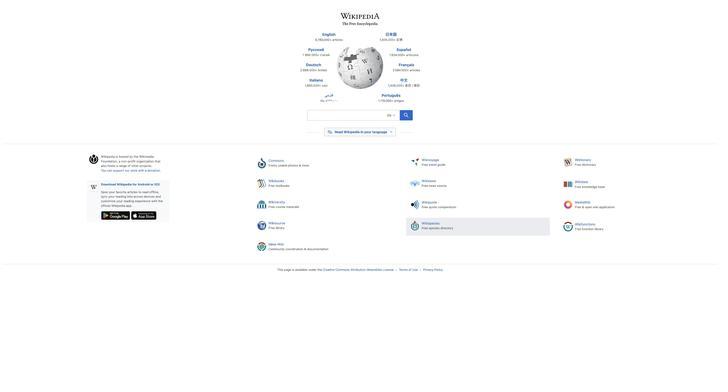 Task type: locate. For each thing, give the bounding box(es) containing it.
other projects element
[[253, 155, 718, 260]]

None search field
[[297, 109, 424, 123], [308, 110, 400, 120], [297, 109, 424, 123], [308, 110, 400, 120]]

top languages element
[[296, 32, 425, 108]]



